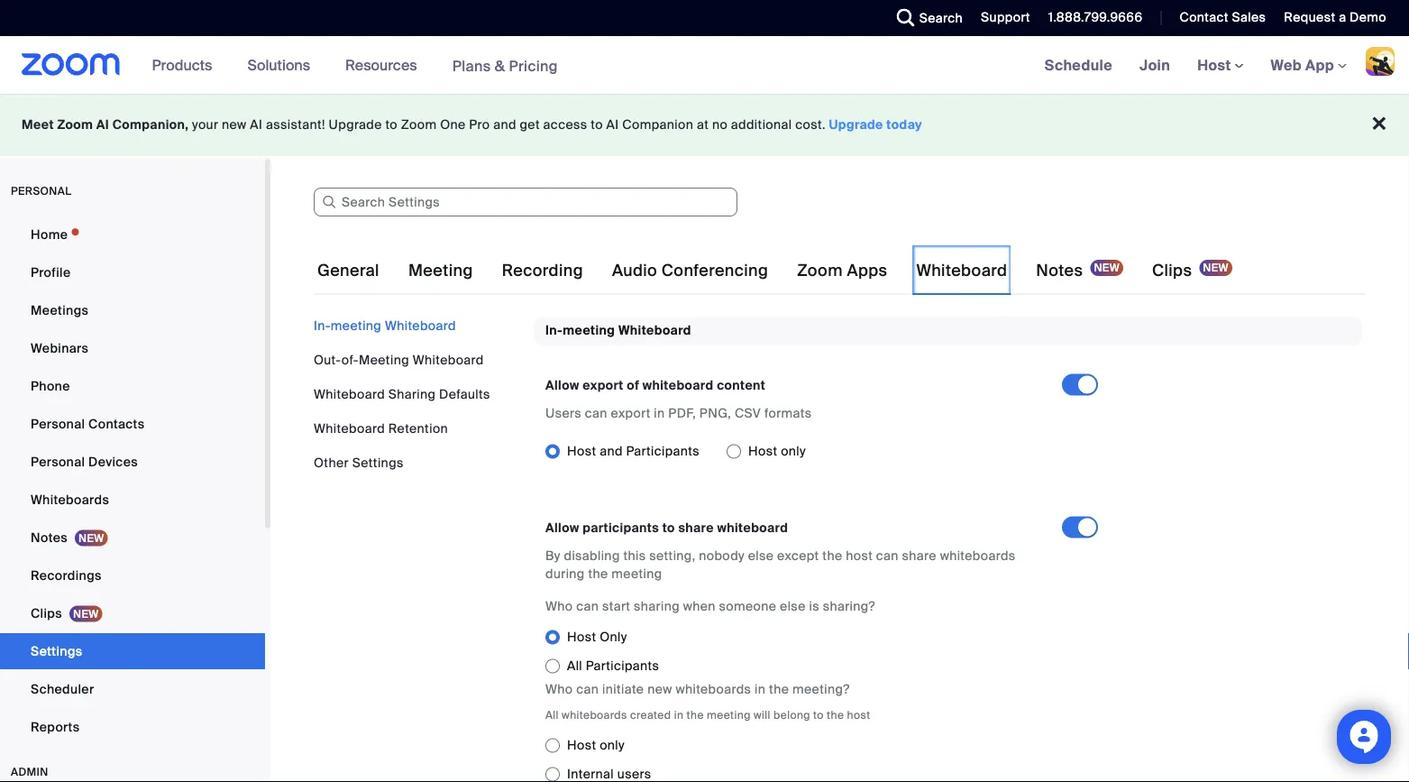 Task type: describe. For each thing, give the bounding box(es) containing it.
allow for allow export of whiteboard content
[[546, 377, 580, 394]]

1 horizontal spatial in-
[[546, 322, 563, 339]]

whiteboard sharing defaults link
[[314, 386, 491, 402]]

users can export in pdf, png, csv formats
[[546, 405, 812, 422]]

recordings
[[31, 567, 102, 584]]

personal for personal contacts
[[31, 415, 85, 432]]

new inside in-meeting whiteboard element
[[648, 681, 673, 698]]

contact
[[1180, 9, 1229, 26]]

only inside option group
[[781, 443, 806, 459]]

whiteboards link
[[0, 482, 265, 518]]

app
[[1306, 55, 1335, 74]]

pricing
[[509, 56, 558, 75]]

who can initiate new whiteboards in the meeting?
[[546, 681, 850, 698]]

meeting down audio
[[563, 322, 615, 339]]

all participants
[[567, 657, 660, 674]]

when
[[683, 598, 716, 615]]

phone
[[31, 377, 70, 394]]

request
[[1285, 9, 1336, 26]]

0 horizontal spatial zoom
[[57, 116, 93, 133]]

personal for personal devices
[[31, 453, 85, 470]]

host inside 'who can initiate new whiteboards in the meeting?' option group
[[567, 737, 597, 754]]

1 vertical spatial host
[[847, 708, 871, 722]]

to up setting, at bottom
[[663, 519, 675, 536]]

by
[[546, 547, 561, 564]]

2 vertical spatial whiteboards
[[562, 708, 628, 722]]

web
[[1271, 55, 1302, 74]]

recordings link
[[0, 557, 265, 594]]

personal contacts link
[[0, 406, 265, 442]]

new inside meet zoom ai companion, footer
[[222, 116, 247, 133]]

meeting inside tabs of my account settings page tab list
[[409, 260, 473, 281]]

clips link
[[0, 595, 265, 631]]

in for png,
[[654, 405, 665, 422]]

get
[[520, 116, 540, 133]]

and inside meet zoom ai companion, footer
[[494, 116, 517, 133]]

out-of-meeting whiteboard
[[314, 351, 484, 368]]

0 horizontal spatial whiteboard
[[643, 377, 714, 394]]

can inside by disabling this setting, nobody else except the host can share whiteboards during the meeting
[[877, 547, 899, 564]]

conferencing
[[662, 260, 769, 281]]

assistant!
[[266, 116, 325, 133]]

meeting inside 'menu bar'
[[331, 317, 382, 334]]

settings link
[[0, 633, 265, 669]]

host inside who can start sharing when someone else is sharing? option group
[[567, 629, 597, 645]]

webinars link
[[0, 330, 265, 366]]

the up "belong"
[[769, 681, 789, 698]]

admin
[[11, 765, 48, 779]]

plans & pricing
[[452, 56, 558, 75]]

audio
[[612, 260, 658, 281]]

personal contacts
[[31, 415, 145, 432]]

in-meeting whiteboard inside 'menu bar'
[[314, 317, 456, 334]]

your
[[192, 116, 219, 133]]

web app button
[[1271, 55, 1348, 74]]

home link
[[0, 216, 265, 253]]

all for all participants
[[567, 657, 583, 674]]

whiteboards
[[31, 491, 109, 508]]

resources button
[[346, 36, 425, 94]]

zoom apps
[[798, 260, 888, 281]]

2 ai from the left
[[250, 116, 263, 133]]

notes inside tabs of my account settings page tab list
[[1037, 260, 1084, 281]]

personal devices
[[31, 453, 138, 470]]

who can start sharing when someone else is sharing?
[[546, 598, 876, 615]]

additional
[[731, 116, 792, 133]]

solutions
[[248, 55, 310, 74]]

companion,
[[112, 116, 189, 133]]

reports
[[31, 718, 80, 735]]

the down disabling
[[588, 565, 608, 582]]

products
[[152, 55, 212, 74]]

host only inside option group
[[749, 443, 806, 459]]

host down the csv
[[749, 443, 778, 459]]

sharing?
[[823, 598, 876, 615]]

settings inside personal menu menu
[[31, 643, 83, 659]]

personal menu menu
[[0, 216, 265, 747]]

meetings navigation
[[1032, 36, 1410, 95]]

profile picture image
[[1367, 47, 1395, 76]]

notes link
[[0, 520, 265, 556]]

meetings link
[[0, 292, 265, 328]]

one
[[440, 116, 466, 133]]

1 vertical spatial export
[[611, 405, 651, 422]]

personal
[[11, 184, 72, 198]]

can for who can start sharing when someone else is sharing?
[[577, 598, 599, 615]]

in for meeting
[[674, 708, 684, 722]]

at
[[697, 116, 709, 133]]

allow for allow participants to share whiteboard
[[546, 519, 580, 536]]

1 horizontal spatial zoom
[[401, 116, 437, 133]]

phone link
[[0, 368, 265, 404]]

apps
[[847, 260, 888, 281]]

the down meeting?
[[827, 708, 845, 722]]

banner containing products
[[0, 36, 1410, 95]]

disabling
[[564, 547, 620, 564]]

retention
[[389, 420, 448, 437]]

join link
[[1127, 36, 1184, 94]]

profile
[[31, 264, 71, 281]]

other settings
[[314, 454, 404, 471]]

who can start sharing when someone else is sharing? option group
[[546, 623, 1113, 680]]

0 vertical spatial export
[[583, 377, 624, 394]]

whiteboard retention
[[314, 420, 448, 437]]

in-meeting whiteboard element
[[535, 317, 1362, 782]]

can for who can initiate new whiteboards in the meeting?
[[577, 681, 599, 698]]

recording
[[502, 260, 583, 281]]

scheduler link
[[0, 671, 265, 707]]

whiteboard retention link
[[314, 420, 448, 437]]

search
[[920, 9, 963, 26]]

1.888.799.9666
[[1049, 9, 1143, 26]]

out-
[[314, 351, 342, 368]]

and inside option group
[[600, 443, 623, 459]]

during
[[546, 565, 585, 582]]

demo
[[1350, 9, 1387, 26]]

to down meeting?
[[814, 708, 824, 722]]

1 vertical spatial in
[[755, 681, 766, 698]]

audio conferencing
[[612, 260, 769, 281]]

start
[[603, 598, 631, 615]]

host and participants
[[567, 443, 700, 459]]

general
[[318, 260, 380, 281]]



Task type: locate. For each thing, give the bounding box(es) containing it.
1 vertical spatial personal
[[31, 453, 85, 470]]

host only
[[567, 629, 628, 645]]

1 horizontal spatial ai
[[250, 116, 263, 133]]

can right users
[[585, 405, 608, 422]]

only inside 'who can initiate new whiteboards in the meeting?' option group
[[600, 737, 625, 754]]

new right your
[[222, 116, 247, 133]]

export down of
[[611, 405, 651, 422]]

0 vertical spatial only
[[781, 443, 806, 459]]

meeting up of-
[[331, 317, 382, 334]]

host only down initiate
[[567, 737, 625, 754]]

0 horizontal spatial else
[[748, 547, 774, 564]]

ai
[[96, 116, 109, 133], [250, 116, 263, 133], [607, 116, 619, 133]]

personal devices link
[[0, 444, 265, 480]]

can down all participants
[[577, 681, 599, 698]]

upgrade right cost.
[[829, 116, 884, 133]]

zoom inside tabs of my account settings page tab list
[[798, 260, 843, 281]]

0 horizontal spatial ai
[[96, 116, 109, 133]]

meet zoom ai companion, footer
[[0, 94, 1410, 156]]

host inside by disabling this setting, nobody else except the host can share whiteboards during the meeting
[[846, 547, 873, 564]]

1 allow from the top
[[546, 377, 580, 394]]

of-
[[342, 351, 359, 368]]

only
[[600, 629, 628, 645]]

pro
[[469, 116, 490, 133]]

0 vertical spatial who
[[546, 598, 573, 615]]

1 vertical spatial meeting
[[359, 351, 409, 368]]

0 vertical spatial and
[[494, 116, 517, 133]]

and left get
[[494, 116, 517, 133]]

settings
[[352, 454, 404, 471], [31, 643, 83, 659]]

content
[[717, 377, 766, 394]]

host down meeting?
[[847, 708, 871, 722]]

tabs of my account settings page tab list
[[314, 245, 1237, 296]]

1 horizontal spatial all
[[567, 657, 583, 674]]

to right access
[[591, 116, 603, 133]]

request a demo link
[[1271, 0, 1410, 36], [1285, 9, 1387, 26]]

2 who from the top
[[546, 681, 573, 698]]

option group containing host and participants
[[546, 437, 1063, 466]]

home
[[31, 226, 68, 243]]

and up participants
[[600, 443, 623, 459]]

setting,
[[650, 547, 696, 564]]

clips inside personal menu menu
[[31, 605, 62, 621]]

zoom left the one
[[401, 116, 437, 133]]

else left except
[[748, 547, 774, 564]]

host only
[[749, 443, 806, 459], [567, 737, 625, 754]]

in- inside 'menu bar'
[[314, 317, 331, 334]]

menu bar
[[314, 317, 521, 472]]

belong
[[774, 708, 811, 722]]

schedule link
[[1032, 36, 1127, 94]]

1 horizontal spatial in-meeting whiteboard
[[546, 322, 692, 339]]

1 horizontal spatial settings
[[352, 454, 404, 471]]

participants down users can export in pdf, png, csv formats
[[626, 443, 700, 459]]

the right except
[[823, 547, 843, 564]]

0 vertical spatial host only
[[749, 443, 806, 459]]

plans
[[452, 56, 491, 75]]

can left start
[[577, 598, 599, 615]]

0 vertical spatial personal
[[31, 415, 85, 432]]

can for users can export in pdf, png, csv formats
[[585, 405, 608, 422]]

allow up users
[[546, 377, 580, 394]]

share inside by disabling this setting, nobody else except the host can share whiteboards during the meeting
[[903, 547, 937, 564]]

1 horizontal spatial else
[[780, 598, 806, 615]]

cost.
[[796, 116, 826, 133]]

meet zoom ai companion, your new ai assistant! upgrade to zoom one pro and get access to ai companion at no additional cost. upgrade today
[[22, 116, 923, 133]]

notes inside personal menu menu
[[31, 529, 68, 546]]

1 personal from the top
[[31, 415, 85, 432]]

0 vertical spatial meeting
[[409, 260, 473, 281]]

0 horizontal spatial settings
[[31, 643, 83, 659]]

0 horizontal spatial whiteboards
[[562, 708, 628, 722]]

meeting inside 'menu bar'
[[359, 351, 409, 368]]

host button
[[1198, 55, 1244, 74]]

whiteboard up users can export in pdf, png, csv formats
[[643, 377, 714, 394]]

in- up out-
[[314, 317, 331, 334]]

in-meeting whiteboard
[[314, 317, 456, 334], [546, 322, 692, 339]]

in-meeting whiteboard link
[[314, 317, 456, 334]]

0 vertical spatial whiteboards
[[940, 547, 1016, 564]]

0 horizontal spatial all
[[546, 708, 559, 722]]

1 vertical spatial and
[[600, 443, 623, 459]]

contact sales link
[[1167, 0, 1271, 36], [1180, 9, 1267, 26]]

0 vertical spatial all
[[567, 657, 583, 674]]

settings inside 'menu bar'
[[352, 454, 404, 471]]

products button
[[152, 36, 220, 94]]

whiteboards inside by disabling this setting, nobody else except the host can share whiteboards during the meeting
[[940, 547, 1016, 564]]

1 vertical spatial only
[[600, 737, 625, 754]]

participants inside option group
[[626, 443, 700, 459]]

1 horizontal spatial only
[[781, 443, 806, 459]]

1 who from the top
[[546, 598, 573, 615]]

support link
[[968, 0, 1035, 36], [981, 9, 1031, 26]]

1 horizontal spatial and
[[600, 443, 623, 459]]

0 vertical spatial clips
[[1153, 260, 1193, 281]]

who can initiate new whiteboards in the meeting? option group
[[546, 731, 1113, 782]]

1 horizontal spatial whiteboards
[[676, 681, 752, 698]]

support
[[981, 9, 1031, 26]]

access
[[544, 116, 588, 133]]

who for who can initiate new whiteboards in the meeting?
[[546, 681, 573, 698]]

meeting
[[331, 317, 382, 334], [563, 322, 615, 339], [612, 565, 663, 582], [707, 708, 751, 722]]

all whiteboards created in the meeting will belong to the host
[[546, 708, 871, 722]]

0 horizontal spatial in-meeting whiteboard
[[314, 317, 456, 334]]

is
[[809, 598, 820, 615]]

new
[[222, 116, 247, 133], [648, 681, 673, 698]]

share
[[679, 519, 714, 536], [903, 547, 937, 564]]

else left is
[[780, 598, 806, 615]]

except
[[778, 547, 819, 564]]

2 vertical spatial in
[[674, 708, 684, 722]]

host
[[846, 547, 873, 564], [847, 708, 871, 722]]

0 vertical spatial participants
[[626, 443, 700, 459]]

resources
[[346, 55, 417, 74]]

zoom logo image
[[22, 53, 121, 76]]

export
[[583, 377, 624, 394], [611, 405, 651, 422]]

a
[[1340, 9, 1347, 26]]

1 vertical spatial settings
[[31, 643, 83, 659]]

Search Settings text field
[[314, 188, 738, 216]]

1 vertical spatial participants
[[586, 657, 660, 674]]

meetings
[[31, 302, 89, 318]]

pdf,
[[669, 405, 696, 422]]

whiteboard inside tabs of my account settings page tab list
[[917, 260, 1008, 281]]

personal down phone
[[31, 415, 85, 432]]

someone
[[719, 598, 777, 615]]

0 horizontal spatial share
[[679, 519, 714, 536]]

search button
[[884, 0, 968, 36]]

upgrade today link
[[829, 116, 923, 133]]

1 horizontal spatial notes
[[1037, 260, 1084, 281]]

meeting down this
[[612, 565, 663, 582]]

2 horizontal spatial ai
[[607, 116, 619, 133]]

1 upgrade from the left
[[329, 116, 382, 133]]

formats
[[765, 405, 812, 422]]

participants up initiate
[[586, 657, 660, 674]]

0 horizontal spatial in-
[[314, 317, 331, 334]]

host up sharing?
[[846, 547, 873, 564]]

who for who can start sharing when someone else is sharing?
[[546, 598, 573, 615]]

meeting down the in-meeting whiteboard link
[[359, 351, 409, 368]]

0 horizontal spatial upgrade
[[329, 116, 382, 133]]

clips
[[1153, 260, 1193, 281], [31, 605, 62, 621]]

meeting?
[[793, 681, 850, 698]]

new up created
[[648, 681, 673, 698]]

3 ai from the left
[[607, 116, 619, 133]]

whiteboard
[[643, 377, 714, 394], [718, 519, 789, 536]]

allow up by
[[546, 519, 580, 536]]

nobody
[[699, 547, 745, 564]]

created
[[630, 708, 672, 722]]

2 personal from the top
[[31, 453, 85, 470]]

1 vertical spatial all
[[546, 708, 559, 722]]

host only down formats
[[749, 443, 806, 459]]

1 vertical spatial notes
[[31, 529, 68, 546]]

zoom left apps
[[798, 260, 843, 281]]

0 vertical spatial notes
[[1037, 260, 1084, 281]]

participants
[[626, 443, 700, 459], [586, 657, 660, 674]]

personal up whiteboards at the bottom of the page
[[31, 453, 85, 470]]

allow participants to share whiteboard
[[546, 519, 789, 536]]

option group
[[546, 437, 1063, 466]]

1 vertical spatial who
[[546, 681, 573, 698]]

1 vertical spatial whiteboard
[[718, 519, 789, 536]]

can right except
[[877, 547, 899, 564]]

whiteboard sharing defaults
[[314, 386, 491, 402]]

menu bar containing in-meeting whiteboard
[[314, 317, 521, 472]]

who down during at the left bottom of the page
[[546, 598, 573, 615]]

in- down recording
[[546, 322, 563, 339]]

1 horizontal spatial in
[[674, 708, 684, 722]]

0 vertical spatial allow
[[546, 377, 580, 394]]

the
[[823, 547, 843, 564], [588, 565, 608, 582], [769, 681, 789, 698], [687, 708, 704, 722], [827, 708, 845, 722]]

0 vertical spatial else
[[748, 547, 774, 564]]

2 horizontal spatial whiteboards
[[940, 547, 1016, 564]]

export left of
[[583, 377, 624, 394]]

personal
[[31, 415, 85, 432], [31, 453, 85, 470]]

other
[[314, 454, 349, 471]]

0 horizontal spatial in
[[654, 405, 665, 422]]

0 horizontal spatial new
[[222, 116, 247, 133]]

1 vertical spatial new
[[648, 681, 673, 698]]

1 vertical spatial clips
[[31, 605, 62, 621]]

settings up scheduler
[[31, 643, 83, 659]]

0 vertical spatial in
[[654, 405, 665, 422]]

host down all participants
[[567, 737, 597, 754]]

host left only
[[567, 629, 597, 645]]

host inside meetings navigation
[[1198, 55, 1235, 74]]

of
[[627, 377, 640, 394]]

and
[[494, 116, 517, 133], [600, 443, 623, 459]]

2 upgrade from the left
[[829, 116, 884, 133]]

meeting up the in-meeting whiteboard link
[[409, 260, 473, 281]]

reports link
[[0, 709, 265, 745]]

sales
[[1233, 9, 1267, 26]]

meet
[[22, 116, 54, 133]]

initiate
[[603, 681, 644, 698]]

1 horizontal spatial new
[[648, 681, 673, 698]]

sharing
[[634, 598, 680, 615]]

csv
[[735, 405, 761, 422]]

0 vertical spatial whiteboard
[[643, 377, 714, 394]]

the down the who can initiate new whiteboards in the meeting?
[[687, 708, 704, 722]]

sharing
[[389, 386, 436, 402]]

1 horizontal spatial whiteboard
[[718, 519, 789, 536]]

contact sales
[[1180, 9, 1267, 26]]

ai left companion
[[607, 116, 619, 133]]

out-of-meeting whiteboard link
[[314, 351, 484, 368]]

users
[[546, 405, 582, 422]]

zoom right meet
[[57, 116, 93, 133]]

0 horizontal spatial notes
[[31, 529, 68, 546]]

0 horizontal spatial clips
[[31, 605, 62, 621]]

meeting inside by disabling this setting, nobody else except the host can share whiteboards during the meeting
[[612, 565, 663, 582]]

1 vertical spatial allow
[[546, 519, 580, 536]]

product information navigation
[[139, 36, 572, 95]]

banner
[[0, 36, 1410, 95]]

who down all participants
[[546, 681, 573, 698]]

will
[[754, 708, 771, 722]]

1 vertical spatial else
[[780, 598, 806, 615]]

0 vertical spatial settings
[[352, 454, 404, 471]]

1 horizontal spatial upgrade
[[829, 116, 884, 133]]

all inside who can start sharing when someone else is sharing? option group
[[567, 657, 583, 674]]

else inside by disabling this setting, nobody else except the host can share whiteboards during the meeting
[[748, 547, 774, 564]]

to down resources dropdown button
[[386, 116, 398, 133]]

host only inside 'who can initiate new whiteboards in the meeting?' option group
[[567, 737, 625, 754]]

join
[[1140, 55, 1171, 74]]

in right created
[[674, 708, 684, 722]]

solutions button
[[248, 36, 318, 94]]

2 allow from the top
[[546, 519, 580, 536]]

host down contact sales
[[1198, 55, 1235, 74]]

only down initiate
[[600, 737, 625, 754]]

png,
[[700, 405, 732, 422]]

other settings link
[[314, 454, 404, 471]]

upgrade down product information navigation
[[329, 116, 382, 133]]

0 vertical spatial new
[[222, 116, 247, 133]]

ai left assistant!
[[250, 116, 263, 133]]

2 horizontal spatial in
[[755, 681, 766, 698]]

ai left companion,
[[96, 116, 109, 133]]

1 vertical spatial whiteboards
[[676, 681, 752, 698]]

0 vertical spatial share
[[679, 519, 714, 536]]

0 vertical spatial host
[[846, 547, 873, 564]]

in-meeting whiteboard up of
[[546, 322, 692, 339]]

whiteboard
[[917, 260, 1008, 281], [385, 317, 456, 334], [619, 322, 692, 339], [413, 351, 484, 368], [314, 386, 385, 402], [314, 420, 385, 437]]

only down formats
[[781, 443, 806, 459]]

settings down whiteboard retention link
[[352, 454, 404, 471]]

1 horizontal spatial share
[[903, 547, 937, 564]]

plans & pricing link
[[452, 56, 558, 75], [452, 56, 558, 75]]

web app
[[1271, 55, 1335, 74]]

in up will
[[755, 681, 766, 698]]

1 horizontal spatial clips
[[1153, 260, 1193, 281]]

0 horizontal spatial and
[[494, 116, 517, 133]]

1 vertical spatial host only
[[567, 737, 625, 754]]

clips inside tabs of my account settings page tab list
[[1153, 260, 1193, 281]]

in left pdf,
[[654, 405, 665, 422]]

option group inside in-meeting whiteboard element
[[546, 437, 1063, 466]]

participants inside who can start sharing when someone else is sharing? option group
[[586, 657, 660, 674]]

1 vertical spatial share
[[903, 547, 937, 564]]

1 ai from the left
[[96, 116, 109, 133]]

participants
[[583, 519, 659, 536]]

0 horizontal spatial only
[[600, 737, 625, 754]]

schedule
[[1045, 55, 1113, 74]]

meeting left will
[[707, 708, 751, 722]]

&
[[495, 56, 505, 75]]

2 horizontal spatial zoom
[[798, 260, 843, 281]]

scheduler
[[31, 681, 94, 697]]

in-meeting whiteboard up out-of-meeting whiteboard at left top
[[314, 317, 456, 334]]

webinars
[[31, 340, 89, 356]]

1 horizontal spatial host only
[[749, 443, 806, 459]]

whiteboard up "nobody"
[[718, 519, 789, 536]]

host down users
[[567, 443, 597, 459]]

all for all whiteboards created in the meeting will belong to the host
[[546, 708, 559, 722]]

0 horizontal spatial host only
[[567, 737, 625, 754]]



Task type: vqa. For each thing, say whether or not it's contained in the screenshot.
RESOURCES
yes



